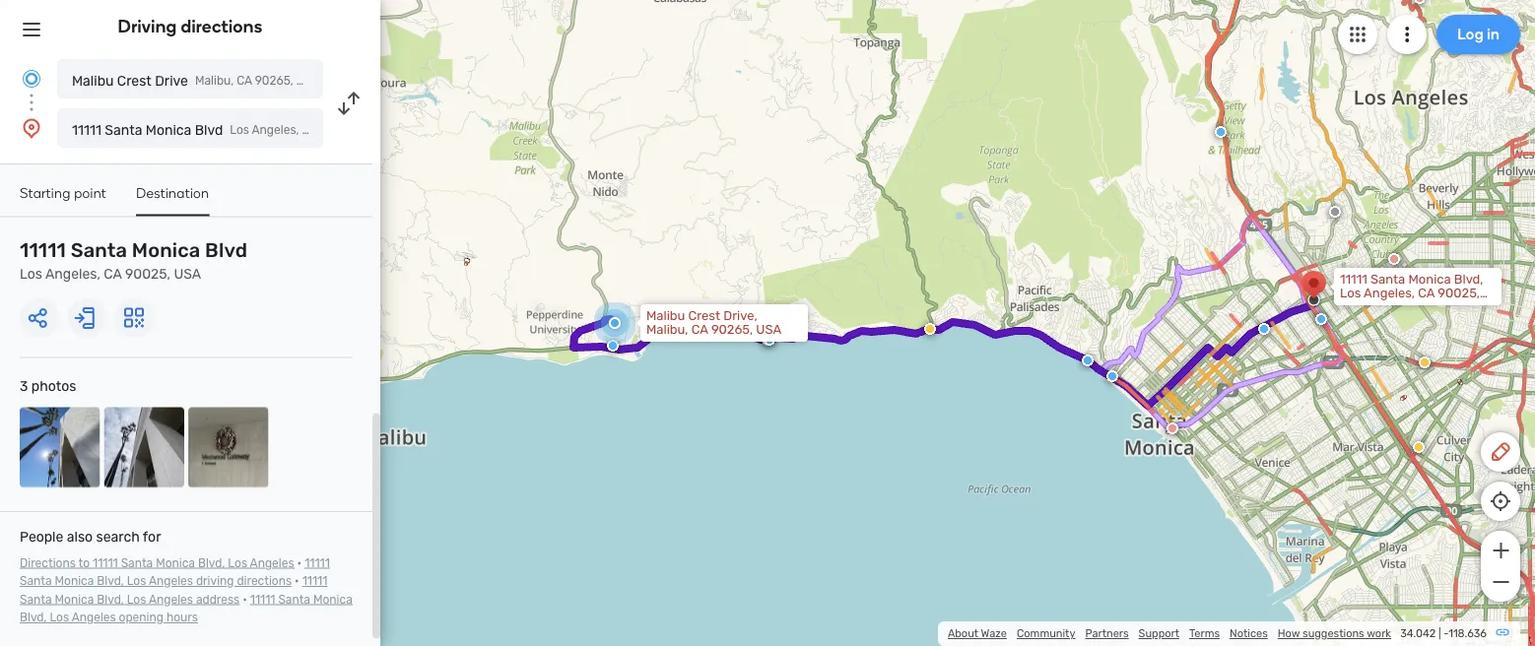Task type: locate. For each thing, give the bounding box(es) containing it.
angeles,
[[252, 123, 299, 137], [45, 266, 100, 282], [1364, 286, 1416, 301]]

3
[[20, 379, 28, 395]]

police image
[[1215, 126, 1227, 138], [1316, 313, 1328, 325], [607, 340, 619, 352], [1107, 371, 1119, 382]]

directions
[[181, 16, 263, 37], [237, 575, 292, 588]]

malibu crest drive, malibu, ca 90265, usa
[[647, 309, 782, 338]]

directions right driving
[[237, 575, 292, 588]]

road closed image
[[1389, 253, 1401, 265], [1167, 423, 1179, 435]]

santa inside 11111 santa monica blvd, los angeles, ca 90025, usa
[[1371, 272, 1406, 287]]

blvd down destination 'button'
[[205, 239, 248, 262]]

90265, for drive
[[255, 74, 294, 88]]

0 vertical spatial hazard image
[[762, 334, 774, 346]]

malibu
[[72, 72, 114, 89], [647, 309, 685, 324]]

1 vertical spatial 90265,
[[712, 322, 753, 338]]

11111 santa monica blvd los angeles, ca 90025, usa down destination 'button'
[[20, 239, 248, 282]]

los up opening
[[127, 593, 146, 607]]

0 horizontal spatial crest
[[117, 72, 152, 89]]

blvd
[[195, 122, 223, 138], [205, 239, 248, 262]]

0 vertical spatial 90265,
[[255, 74, 294, 88]]

destination
[[136, 184, 209, 201]]

monica inside 11111 santa monica blvd, los angeles opening hours
[[313, 593, 353, 607]]

santa
[[105, 122, 142, 138], [71, 239, 127, 262], [1371, 272, 1406, 287], [121, 556, 153, 570], [20, 575, 52, 588], [20, 593, 52, 607], [278, 593, 310, 607]]

1 horizontal spatial crest
[[689, 309, 721, 324]]

ca inside 11111 santa monica blvd, los angeles, ca 90025, usa
[[1419, 286, 1435, 301]]

monica inside 11111 santa monica blvd, los angeles address
[[55, 593, 94, 607]]

santa inside 11111 santa monica blvd, los angeles opening hours
[[278, 593, 310, 607]]

how
[[1278, 627, 1301, 641]]

waze
[[981, 627, 1007, 641]]

directions to 11111 santa monica blvd, los angeles
[[20, 556, 294, 570]]

malibu right current location icon
[[72, 72, 114, 89]]

11111 santa monica blvd, los angeles opening hours link
[[20, 593, 353, 625]]

los down malibu crest drive malibu, ca 90265, usa
[[230, 123, 249, 137]]

usa
[[296, 74, 320, 88], [362, 123, 386, 137], [174, 266, 201, 282], [1341, 300, 1366, 315], [756, 322, 782, 338]]

malibu, left "drive,"
[[647, 322, 689, 338]]

los down starting point button
[[20, 266, 42, 282]]

-
[[1444, 627, 1449, 641]]

directions to 11111 santa monica blvd, los angeles link
[[20, 556, 294, 570]]

|
[[1439, 627, 1442, 641]]

also
[[67, 529, 93, 545]]

malibu, inside malibu crest drive malibu, ca 90265, usa
[[195, 74, 234, 88]]

11111 santa monica blvd los angeles, ca 90025, usa down malibu crest drive malibu, ca 90265, usa
[[72, 122, 386, 138]]

1 horizontal spatial angeles,
[[252, 123, 299, 137]]

driving
[[196, 575, 234, 588]]

ca
[[237, 74, 252, 88], [302, 123, 317, 137], [104, 266, 122, 282], [1419, 286, 1435, 301], [692, 322, 708, 338]]

2 horizontal spatial 90025,
[[1439, 286, 1481, 301]]

point
[[74, 184, 107, 201]]

0 horizontal spatial 90265,
[[255, 74, 294, 88]]

1 vertical spatial crest
[[689, 309, 721, 324]]

1 vertical spatial blvd
[[205, 239, 248, 262]]

0 vertical spatial hazard image
[[925, 323, 936, 335]]

blvd,
[[1455, 272, 1484, 287], [198, 556, 225, 570], [97, 575, 124, 588], [97, 593, 124, 607], [20, 611, 47, 625]]

90265, inside malibu crest drive, malibu, ca 90265, usa
[[712, 322, 753, 338]]

search
[[96, 529, 140, 545]]

crest left "drive,"
[[689, 309, 721, 324]]

malibu, inside malibu crest drive, malibu, ca 90265, usa
[[647, 322, 689, 338]]

location image
[[20, 116, 43, 140]]

address
[[196, 593, 240, 607]]

11111 santa monica blvd, los angeles, ca 90025, usa
[[1341, 272, 1484, 315]]

police image
[[1259, 323, 1271, 335], [764, 334, 776, 346], [1082, 355, 1094, 367], [1535, 500, 1536, 512]]

malibu inside malibu crest drive, malibu, ca 90265, usa
[[647, 309, 685, 324]]

angeles up hours at bottom left
[[149, 593, 193, 607]]

11111 santa monica blvd, los angeles driving directions
[[20, 556, 330, 588]]

90025,
[[320, 123, 359, 137], [125, 266, 171, 282], [1439, 286, 1481, 301]]

opening
[[119, 611, 164, 625]]

blvd, inside 11111 santa monica blvd, los angeles, ca 90025, usa
[[1455, 272, 1484, 287]]

0 vertical spatial 90025,
[[320, 123, 359, 137]]

11111 santa monica blvd los angeles, ca 90025, usa
[[72, 122, 386, 138], [20, 239, 248, 282]]

1 vertical spatial 90025,
[[125, 266, 171, 282]]

11111
[[72, 122, 101, 138], [20, 239, 66, 262], [1341, 272, 1368, 287], [93, 556, 118, 570], [305, 556, 330, 570], [302, 575, 328, 588], [250, 593, 275, 607]]

2 vertical spatial 90025,
[[1439, 286, 1481, 301]]

drive
[[155, 72, 188, 89]]

3 photos
[[20, 379, 76, 395]]

malibu, right drive
[[195, 74, 234, 88]]

monica
[[146, 122, 192, 138], [132, 239, 200, 262], [1409, 272, 1452, 287], [156, 556, 195, 570], [55, 575, 94, 588], [55, 593, 94, 607], [313, 593, 353, 607]]

2 horizontal spatial angeles,
[[1364, 286, 1416, 301]]

0 horizontal spatial hazard image
[[925, 323, 936, 335]]

crest inside malibu crest drive, malibu, ca 90265, usa
[[689, 309, 721, 324]]

angeles inside 11111 santa monica blvd, los angeles opening hours
[[72, 611, 116, 625]]

0 vertical spatial crest
[[117, 72, 152, 89]]

driving directions
[[118, 16, 263, 37]]

1 vertical spatial directions
[[237, 575, 292, 588]]

1 vertical spatial malibu,
[[647, 322, 689, 338]]

2 vertical spatial angeles,
[[1364, 286, 1416, 301]]

angeles down directions to 11111 santa monica blvd, los angeles link
[[149, 575, 193, 588]]

118.636
[[1449, 627, 1487, 641]]

0 vertical spatial malibu,
[[195, 74, 234, 88]]

community link
[[1017, 627, 1076, 641]]

image 2 of 11111 santa monica blvd, los angeles image
[[104, 408, 184, 488]]

1 vertical spatial malibu
[[647, 309, 685, 324]]

for
[[143, 529, 161, 545]]

0 vertical spatial blvd
[[195, 122, 223, 138]]

los down accident image
[[1341, 286, 1362, 301]]

blvd, inside 11111 santa monica blvd, los angeles driving directions
[[97, 575, 124, 588]]

image 1 of 11111 santa monica blvd, los angeles image
[[20, 408, 100, 488]]

11111 santa monica blvd, los angeles driving directions link
[[20, 556, 330, 588]]

monica inside 11111 santa monica blvd los angeles, ca 90025, usa
[[132, 239, 200, 262]]

starting
[[20, 184, 71, 201]]

1 vertical spatial angeles,
[[45, 266, 100, 282]]

angeles left opening
[[72, 611, 116, 625]]

0 vertical spatial road closed image
[[1389, 253, 1401, 265]]

crest left drive
[[117, 72, 152, 89]]

monica inside 11111 santa monica blvd, los angeles driving directions
[[55, 575, 94, 588]]

11111 santa monica blvd, los angeles address link
[[20, 575, 328, 607]]

los down directions to 11111 santa monica blvd, los angeles
[[127, 575, 146, 588]]

people also search for
[[20, 529, 161, 545]]

suggestions
[[1303, 627, 1365, 641]]

0 horizontal spatial road closed image
[[1167, 423, 1179, 435]]

0 vertical spatial malibu
[[72, 72, 114, 89]]

hazard image
[[925, 323, 936, 335], [1419, 357, 1431, 369]]

1 vertical spatial hazard image
[[1414, 442, 1425, 453]]

notices
[[1230, 627, 1268, 641]]

90265,
[[255, 74, 294, 88], [712, 322, 753, 338]]

34.042
[[1401, 627, 1437, 641]]

directions inside 11111 santa monica blvd, los angeles driving directions
[[237, 575, 292, 588]]

hazard image
[[762, 334, 774, 346], [1414, 442, 1425, 453]]

11111 inside 11111 santa monica blvd, los angeles, ca 90025, usa
[[1341, 272, 1368, 287]]

1 vertical spatial hazard image
[[1419, 357, 1431, 369]]

0 horizontal spatial angeles,
[[45, 266, 100, 282]]

notices link
[[1230, 627, 1268, 641]]

angeles
[[250, 556, 294, 570], [149, 575, 193, 588], [149, 593, 193, 607], [72, 611, 116, 625]]

1 horizontal spatial malibu
[[647, 309, 685, 324]]

0 horizontal spatial malibu
[[72, 72, 114, 89]]

people
[[20, 529, 63, 545]]

crest
[[117, 72, 152, 89], [689, 309, 721, 324]]

directions up malibu crest drive malibu, ca 90265, usa
[[181, 16, 263, 37]]

to
[[78, 556, 90, 570]]

0 vertical spatial angeles,
[[252, 123, 299, 137]]

blvd down malibu crest drive malibu, ca 90265, usa
[[195, 122, 223, 138]]

1 horizontal spatial hazard image
[[1414, 442, 1425, 453]]

santa inside 11111 santa monica blvd, los angeles driving directions
[[20, 575, 52, 588]]

los up driving
[[228, 556, 247, 570]]

los down "directions"
[[50, 611, 69, 625]]

0 horizontal spatial malibu,
[[195, 74, 234, 88]]

angeles inside 11111 santa monica blvd, los angeles address
[[149, 593, 193, 607]]

angeles inside 11111 santa monica blvd, los angeles driving directions
[[149, 575, 193, 588]]

ca inside malibu crest drive malibu, ca 90265, usa
[[237, 74, 252, 88]]

drive,
[[724, 309, 758, 324]]

malibu left "drive,"
[[647, 309, 685, 324]]

1 horizontal spatial malibu,
[[647, 322, 689, 338]]

los
[[230, 123, 249, 137], [20, 266, 42, 282], [1341, 286, 1362, 301], [228, 556, 247, 570], [127, 575, 146, 588], [127, 593, 146, 607], [50, 611, 69, 625]]

11111 santa monica blvd, los angeles opening hours
[[20, 593, 353, 625]]

blvd, inside 11111 santa monica blvd, los angeles opening hours
[[20, 611, 47, 625]]

hours
[[166, 611, 198, 625]]

90265, inside malibu crest drive malibu, ca 90265, usa
[[255, 74, 294, 88]]

malibu,
[[195, 74, 234, 88], [647, 322, 689, 338]]

1 horizontal spatial 90265,
[[712, 322, 753, 338]]



Task type: vqa. For each thing, say whether or not it's contained in the screenshot.
'Blvd'
yes



Task type: describe. For each thing, give the bounding box(es) containing it.
angeles up 11111 santa monica blvd, los angeles opening hours
[[250, 556, 294, 570]]

usa inside malibu crest drive, malibu, ca 90265, usa
[[756, 322, 782, 338]]

blvd, inside 11111 santa monica blvd, los angeles address
[[97, 593, 124, 607]]

malibu, for drive
[[195, 74, 234, 88]]

photos
[[31, 379, 76, 395]]

11111 inside 11111 santa monica blvd, los angeles driving directions
[[305, 556, 330, 570]]

zoom in image
[[1489, 539, 1514, 563]]

crest for drive,
[[689, 309, 721, 324]]

0 horizontal spatial hazard image
[[762, 334, 774, 346]]

11111 inside 11111 santa monica blvd, los angeles opening hours
[[250, 593, 275, 607]]

about waze community partners support terms notices how suggestions work 34.042 | -118.636
[[948, 627, 1487, 641]]

pencil image
[[1489, 441, 1513, 464]]

usa inside malibu crest drive malibu, ca 90265, usa
[[296, 74, 320, 88]]

about waze link
[[948, 627, 1007, 641]]

malibu for drive
[[72, 72, 114, 89]]

0 vertical spatial 11111 santa monica blvd los angeles, ca 90025, usa
[[72, 122, 386, 138]]

90265, for drive,
[[712, 322, 753, 338]]

support link
[[1139, 627, 1180, 641]]

blvd, for 90025,
[[1455, 272, 1484, 287]]

current location image
[[20, 67, 43, 91]]

los inside 11111 santa monica blvd, los angeles driving directions
[[127, 575, 146, 588]]

starting point button
[[20, 184, 107, 214]]

los inside 11111 santa monica blvd, los angeles opening hours
[[50, 611, 69, 625]]

how suggestions work link
[[1278, 627, 1392, 641]]

usa inside 11111 santa monica blvd, los angeles, ca 90025, usa
[[1341, 300, 1366, 315]]

1 horizontal spatial 90025,
[[320, 123, 359, 137]]

partners
[[1086, 627, 1129, 641]]

malibu, for drive,
[[647, 322, 689, 338]]

work
[[1367, 627, 1392, 641]]

community
[[1017, 627, 1076, 641]]

11111 inside 11111 santa monica blvd, los angeles address
[[302, 575, 328, 588]]

link image
[[1495, 625, 1511, 641]]

malibu for drive,
[[647, 309, 685, 324]]

0 horizontal spatial 90025,
[[125, 266, 171, 282]]

0 vertical spatial directions
[[181, 16, 263, 37]]

1 horizontal spatial road closed image
[[1389, 253, 1401, 265]]

zoom out image
[[1489, 571, 1514, 594]]

angeles for address
[[149, 593, 193, 607]]

malibu crest drive malibu, ca 90265, usa
[[72, 72, 320, 89]]

crest for drive
[[117, 72, 152, 89]]

directions
[[20, 556, 76, 570]]

blvd, for hours
[[20, 611, 47, 625]]

1 horizontal spatial hazard image
[[1419, 357, 1431, 369]]

santa inside 11111 santa monica blvd, los angeles address
[[20, 593, 52, 607]]

terms
[[1190, 627, 1220, 641]]

destination button
[[136, 184, 209, 216]]

driving
[[118, 16, 177, 37]]

angeles for driving
[[149, 575, 193, 588]]

ca inside malibu crest drive, malibu, ca 90265, usa
[[692, 322, 708, 338]]

starting point
[[20, 184, 107, 201]]

los inside 11111 santa monica blvd, los angeles address
[[127, 593, 146, 607]]

monica inside 11111 santa monica blvd, los angeles, ca 90025, usa
[[1409, 272, 1452, 287]]

terms link
[[1190, 627, 1220, 641]]

11111 santa monica blvd, los angeles address
[[20, 575, 328, 607]]

blvd, for directions
[[97, 575, 124, 588]]

support
[[1139, 627, 1180, 641]]

about
[[948, 627, 979, 641]]

90025, inside 11111 santa monica blvd, los angeles, ca 90025, usa
[[1439, 286, 1481, 301]]

accident image
[[1330, 206, 1342, 218]]

angeles for opening
[[72, 611, 116, 625]]

partners link
[[1086, 627, 1129, 641]]

1 vertical spatial 11111 santa monica blvd los angeles, ca 90025, usa
[[20, 239, 248, 282]]

angeles, inside 11111 santa monica blvd, los angeles, ca 90025, usa
[[1364, 286, 1416, 301]]

los inside 11111 santa monica blvd, los angeles, ca 90025, usa
[[1341, 286, 1362, 301]]

1 vertical spatial road closed image
[[1167, 423, 1179, 435]]

image 3 of 11111 santa monica blvd, los angeles image
[[188, 408, 269, 488]]



